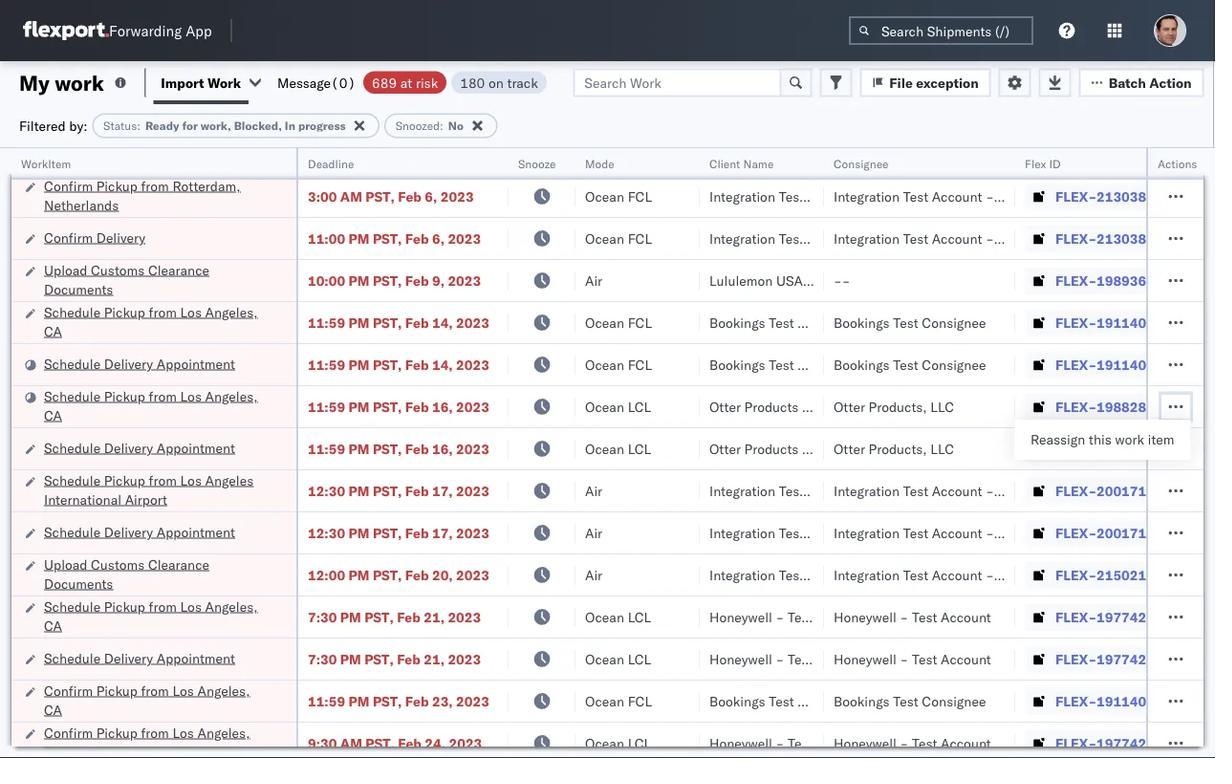 Task type: vqa. For each thing, say whether or not it's contained in the screenshot.


Task type: locate. For each thing, give the bounding box(es) containing it.
fcl
[[628, 146, 652, 163], [628, 188, 652, 205], [628, 230, 652, 247], [628, 314, 652, 331], [628, 356, 652, 373], [628, 693, 652, 710]]

1 vertical spatial lagerfeld
[[1026, 188, 1083, 205]]

2 upload customs clearance documents button from the top
[[44, 555, 272, 595]]

1 vertical spatial flex-2001714
[[1056, 525, 1155, 541]]

mode button
[[576, 152, 681, 171]]

17,
[[432, 482, 453, 499], [432, 525, 453, 541]]

0 vertical spatial 7:30 pm pst, feb 21, 2023
[[308, 609, 481, 625]]

schedule pickup from los angeles, ca link for 7:30 pm pst, feb 21, 2023
[[44, 597, 272, 636]]

2 air from the top
[[585, 482, 603, 499]]

2023
[[440, 146, 473, 163], [441, 188, 474, 205], [448, 230, 481, 247], [448, 272, 481, 289], [456, 314, 490, 331], [456, 356, 490, 373], [456, 398, 490, 415], [456, 440, 490, 457], [456, 482, 490, 499], [456, 525, 490, 541], [456, 567, 490, 583], [448, 609, 481, 625], [448, 651, 481, 668], [456, 693, 490, 710], [449, 735, 482, 752]]

0 vertical spatial flex-1977428
[[1056, 609, 1155, 625]]

contain
[[1178, 149, 1216, 178]]

flex-1989365 button
[[1025, 267, 1159, 294], [1025, 267, 1159, 294]]

1 vertical spatial integration test account - western digital
[[834, 525, 1091, 541]]

1 : from the left
[[137, 119, 141, 133]]

2 otter products - test account from the top
[[710, 440, 893, 457]]

1 lcl from the top
[[628, 398, 651, 415]]

2 vertical spatial flex-2130384
[[1056, 230, 1155, 247]]

7:30 pm pst, feb 21, 2023 up 11:59 pm pst, feb 23, 2023
[[308, 651, 481, 668]]

schedule delivery appointment link for 4th schedule delivery appointment button from the top of the page
[[44, 649, 235, 668]]

2130384
[[1097, 146, 1155, 163], [1097, 188, 1155, 205], [1097, 230, 1155, 247]]

1 vertical spatial products,
[[869, 440, 927, 457]]

los for 7:30 pm pst, feb 21, 2023
[[180, 598, 202, 615]]

3 clearance from the top
[[148, 556, 209, 573]]

6 ocean from the top
[[585, 398, 625, 415]]

flex-1977428 for schedule delivery appointment
[[1056, 651, 1155, 668]]

work right the this on the right bottom
[[1116, 431, 1145, 448]]

flex-2130384 down the flex id button
[[1056, 188, 1155, 205]]

0 vertical spatial 2001714
[[1097, 482, 1155, 499]]

4 nyku9 from the top
[[1178, 398, 1216, 415]]

2 ca from the top
[[44, 407, 62, 424]]

2 vertical spatial maeu
[[1178, 735, 1216, 751]]

7:30 pm pst, feb 21, 2023 for schedule pickup from los angeles, ca
[[308, 609, 481, 625]]

: for status
[[137, 119, 141, 133]]

: left no
[[440, 119, 444, 133]]

for
[[182, 119, 198, 133]]

7:30 up 9:30
[[308, 651, 337, 668]]

12 flex- from the top
[[1056, 609, 1097, 625]]

1 flex-1977428 from the top
[[1056, 609, 1155, 625]]

2001714 down reassign this work item on the bottom right of page
[[1097, 482, 1155, 499]]

1 vertical spatial 11:59 pm pst, feb 14, 2023
[[308, 356, 490, 373]]

2 vertical spatial schedule pickup from los angeles, ca
[[44, 598, 258, 634]]

2 lcl from the top
[[628, 440, 651, 457]]

ocean for schedule delivery appointment link associated with third schedule delivery appointment button from the bottom of the page
[[585, 440, 625, 457]]

4 ocean lcl from the top
[[585, 651, 651, 668]]

1 flex-2130384 from the top
[[1056, 146, 1155, 163]]

bookings test consignee
[[710, 314, 862, 331], [834, 314, 986, 331], [710, 356, 862, 373], [834, 356, 986, 373], [710, 693, 862, 710], [834, 693, 986, 710]]

0 horizontal spatial :
[[137, 119, 141, 133]]

confirm pickup from los angeles, ca link for 9:30 am pst, feb 24, 2023
[[44, 724, 272, 758]]

customs down "confirm delivery" button on the left top of page
[[91, 262, 145, 278]]

1 vertical spatial 2130384
[[1097, 188, 1155, 205]]

1 schedule pickup from los angeles, ca from the top
[[44, 304, 258, 340]]

0 vertical spatial 2130384
[[1097, 146, 1155, 163]]

1 vertical spatial 6,
[[432, 230, 445, 247]]

5 resize handle column header from the left
[[801, 148, 824, 758]]

2 vertical spatial lagerfeld
[[1026, 230, 1083, 247]]

upload customs clearance documents for 12:00 pm pst, feb 20, 2023
[[44, 556, 209, 592]]

4 schedule delivery appointment link from the top
[[44, 649, 235, 668]]

16, for schedule delivery appointment
[[432, 440, 453, 457]]

products, for schedule delivery appointment
[[869, 440, 927, 457]]

1 vertical spatial flex-1977428
[[1056, 651, 1155, 668]]

account
[[932, 146, 983, 163], [932, 188, 983, 205], [932, 230, 983, 247], [843, 398, 893, 415], [843, 440, 893, 457], [932, 482, 983, 499], [932, 525, 983, 541], [808, 567, 858, 583], [932, 567, 983, 583], [817, 609, 867, 625], [941, 609, 992, 625], [817, 651, 867, 668], [941, 651, 992, 668], [817, 735, 867, 752], [941, 735, 992, 752]]

21, down 20,
[[424, 609, 445, 625]]

upload down "confirm delivery" button on the left top of page
[[44, 262, 87, 278]]

1977428 for schedule pickup from los angeles, ca
[[1097, 609, 1155, 625]]

1 am from the top
[[340, 188, 362, 205]]

pickup for 7:30 pm pst, feb 21, 2023
[[104, 598, 145, 615]]

1 llc from the top
[[931, 398, 954, 415]]

0 vertical spatial flex-2130384
[[1056, 146, 1155, 163]]

nyku9 for confirm pickup from rotterdam, netherlands
[[1178, 187, 1216, 204]]

resize handle column header for flex id
[[1146, 148, 1169, 758]]

21, up 23, at the left bottom
[[424, 651, 445, 668]]

1 vertical spatial flex-1911408
[[1056, 356, 1155, 373]]

workitem
[[21, 156, 71, 171]]

1 vertical spatial integration test account - karl lagerfeld
[[834, 188, 1083, 205]]

2 vertical spatial documents
[[44, 575, 113, 592]]

products
[[745, 398, 799, 415], [745, 440, 799, 457]]

2 flex-1977428 from the top
[[1056, 651, 1155, 668]]

2 vertical spatial integration test account - karl lagerfeld
[[834, 230, 1083, 247]]

1 flex-2001714 from the top
[[1056, 482, 1155, 499]]

3 integration test account - karl lagerfeld from the top
[[834, 230, 1083, 247]]

6, for 11:00 pm pst, feb 6, 2023
[[432, 230, 445, 247]]

flex-2150210 button
[[1025, 562, 1159, 589], [1025, 562, 1159, 589]]

0 vertical spatial 6,
[[425, 188, 437, 205]]

2 products from the top
[[745, 440, 799, 457]]

am
[[340, 188, 362, 205], [340, 735, 362, 752]]

documents down the international
[[44, 575, 113, 592]]

1 vertical spatial 2001714
[[1097, 525, 1155, 541]]

3 karl from the top
[[998, 230, 1022, 247]]

1 vertical spatial confirm pickup from los angeles, ca button
[[44, 724, 272, 758]]

resize handle column header for client name
[[801, 148, 824, 758]]

confirm pickup from los angeles, ca button
[[44, 681, 272, 722], [44, 724, 272, 758]]

ocean for schedule pickup from los angeles, ca link for 7:30 pm pst, feb 21, 2023
[[585, 609, 625, 625]]

3 appointment from the top
[[157, 524, 235, 540]]

integration test account - karl lagerfeld for 5:30 pm pst, feb 4, 2023
[[834, 146, 1083, 163]]

lagerfeld
[[1026, 146, 1083, 163], [1026, 188, 1083, 205], [1026, 230, 1083, 247]]

1 confirm from the top
[[44, 177, 93, 194]]

7:30 pm pst, feb 21, 2023 for schedule delivery appointment
[[308, 651, 481, 668]]

products, for schedule pickup from los angeles, ca
[[869, 398, 927, 415]]

4 resize handle column header from the left
[[677, 148, 700, 758]]

documents down "by:"
[[44, 154, 113, 171]]

21, for schedule delivery appointment
[[424, 651, 445, 668]]

0 vertical spatial 1911408
[[1097, 314, 1155, 331]]

ca
[[44, 323, 62, 340], [44, 407, 62, 424], [44, 617, 62, 634], [44, 702, 62, 718], [44, 744, 62, 758]]

upload customs clearance documents for 10:00 pm pst, feb 9, 2023
[[44, 262, 209, 297]]

1977428
[[1097, 609, 1155, 625], [1097, 651, 1155, 668], [1097, 735, 1155, 752]]

7:30 for schedule delivery appointment
[[308, 651, 337, 668]]

schedule inside the schedule pickup from los angeles international airport
[[44, 472, 101, 489]]

4 ocean from the top
[[585, 314, 625, 331]]

1989365
[[1097, 272, 1155, 289]]

angeles,
[[205, 304, 258, 320], [205, 388, 258, 405], [205, 598, 258, 615], [197, 682, 250, 699], [197, 724, 250, 741]]

4 ocean fcl from the top
[[585, 314, 652, 331]]

2130384 left the actions
[[1097, 146, 1155, 163]]

am right 3:00
[[340, 188, 362, 205]]

1 flex- from the top
[[1056, 146, 1097, 163]]

3 schedule pickup from los angeles, ca link from the top
[[44, 597, 272, 636]]

2 vertical spatial schedule pickup from los angeles, ca button
[[44, 597, 272, 637]]

1 vertical spatial upload
[[44, 262, 87, 278]]

6, down 4,
[[425, 188, 437, 205]]

9:30 am pst, feb 24, 2023
[[308, 735, 482, 752]]

1988285 for schedule delivery appointment
[[1097, 440, 1155, 457]]

demu for schedule pickup from los angeles, ca
[[1178, 314, 1216, 330]]

integration test account - karl lagerfeld
[[834, 146, 1083, 163], [834, 188, 1083, 205], [834, 230, 1083, 247]]

integration test account - karl lagerfeld for 11:00 pm pst, feb 6, 2023
[[834, 230, 1083, 247]]

bookings
[[710, 314, 766, 331], [834, 314, 890, 331], [710, 356, 766, 373], [834, 356, 890, 373], [710, 693, 766, 710], [834, 693, 890, 710]]

flex-2001714
[[1056, 482, 1155, 499], [1056, 525, 1155, 541]]

work
[[208, 74, 241, 91]]

2 schedule pickup from los angeles, ca from the top
[[44, 388, 258, 424]]

1977428 for confirm pickup from los angeles, ca
[[1097, 735, 1155, 752]]

upload customs clearance documents down "confirm delivery" button on the left top of page
[[44, 262, 209, 297]]

karl for 5:30 pm pst, feb 4, 2023
[[998, 146, 1022, 163]]

2 confirm pickup from los angeles, ca from the top
[[44, 724, 250, 758]]

1 vertical spatial schedule pickup from los angeles, ca
[[44, 388, 258, 424]]

pst,
[[365, 146, 394, 163], [366, 188, 395, 205], [373, 230, 402, 247], [373, 272, 402, 289], [373, 314, 402, 331], [373, 356, 402, 373], [373, 398, 402, 415], [373, 440, 402, 457], [373, 482, 402, 499], [373, 525, 402, 541], [373, 567, 402, 583], [365, 609, 394, 625], [365, 651, 394, 668], [373, 693, 402, 710], [366, 735, 395, 752]]

digital down reassign
[[1052, 482, 1091, 499]]

0 vertical spatial maeu
[[1178, 608, 1216, 625]]

1 vertical spatial llc
[[931, 440, 954, 457]]

0 vertical spatial products
[[745, 398, 799, 415]]

7:30 pm pst, feb 21, 2023 down 12:00 pm pst, feb 20, 2023
[[308, 609, 481, 625]]

3 schedule delivery appointment link from the top
[[44, 523, 235, 542]]

0 vertical spatial integration test account - western digital
[[834, 482, 1091, 499]]

clearance down "confirm pickup from rotterdam, netherlands" button
[[148, 262, 209, 278]]

2001714 up '2150210'
[[1097, 525, 1155, 541]]

message (0)
[[277, 74, 356, 91]]

0 vertical spatial upload customs clearance documents button
[[44, 261, 272, 301]]

flex-2130384 right flex
[[1056, 146, 1155, 163]]

by:
[[69, 117, 88, 134]]

contain button
[[1169, 144, 1216, 179]]

3 flex-1911408 from the top
[[1056, 693, 1155, 710]]

1 vertical spatial 12:30 pm pst, feb 17, 2023
[[308, 525, 490, 541]]

2 vertical spatial upload customs clearance documents link
[[44, 555, 272, 593]]

flex-2130384 for 11:00 pm pst, feb 6, 2023
[[1056, 230, 1155, 247]]

honeywell - test account
[[710, 609, 867, 625], [834, 609, 992, 625], [710, 651, 867, 668], [834, 651, 992, 668], [710, 735, 867, 752], [834, 735, 992, 752]]

ocean for the confirm pickup from rotterdam, netherlands link
[[585, 188, 625, 205]]

from for 9:30 am pst, feb 24, 2023
[[141, 724, 169, 741]]

resize handle column header
[[274, 148, 296, 758], [486, 148, 509, 758], [553, 148, 576, 758], [677, 148, 700, 758], [801, 148, 824, 758], [993, 148, 1016, 758], [1146, 148, 1169, 758], [1181, 148, 1204, 758]]

1 schedule pickup from los angeles, ca link from the top
[[44, 303, 272, 341]]

nyku9
[[1178, 145, 1216, 162], [1178, 187, 1216, 204], [1178, 230, 1216, 246], [1178, 398, 1216, 415], [1178, 440, 1216, 457]]

1 vertical spatial am
[[340, 735, 362, 752]]

1 otter products - test account from the top
[[710, 398, 893, 415]]

flex-1977428
[[1056, 609, 1155, 625], [1056, 651, 1155, 668], [1056, 735, 1155, 752]]

3 flex-2130384 from the top
[[1056, 230, 1155, 247]]

documents down "confirm delivery" button on the left top of page
[[44, 281, 113, 297]]

6, up '9,'
[[432, 230, 445, 247]]

upload customs clearance documents link for 10:00
[[44, 261, 272, 299]]

6,
[[425, 188, 437, 205], [432, 230, 445, 247]]

1 ocean lcl from the top
[[585, 398, 651, 415]]

otter products - test account for schedule delivery appointment
[[710, 440, 893, 457]]

1 vertical spatial upload customs clearance documents link
[[44, 261, 272, 299]]

schedule pickup from los angeles, ca for 11:59 pm pst, feb 16, 2023
[[44, 388, 258, 424]]

2 vertical spatial upload
[[44, 556, 87, 573]]

1 vertical spatial 11:59 pm pst, feb 16, 2023
[[308, 440, 490, 457]]

0 vertical spatial 1977428
[[1097, 609, 1155, 625]]

11:59 pm pst, feb 16, 2023
[[308, 398, 490, 415], [308, 440, 490, 457]]

2 7:30 from the top
[[308, 651, 337, 668]]

clearance for 10:00 pm pst, feb 9, 2023
[[148, 262, 209, 278]]

file exception button
[[860, 68, 991, 97], [860, 68, 991, 97]]

2130384 down the flex id button
[[1097, 188, 1155, 205]]

2 upload customs clearance documents from the top
[[44, 262, 209, 297]]

1 horizontal spatial work
[[1116, 431, 1145, 448]]

4 schedule from the top
[[44, 439, 101, 456]]

customs for 12:00 pm pst, feb 20, 2023
[[91, 556, 145, 573]]

2130384 up 1989365
[[1097, 230, 1155, 247]]

products,
[[869, 398, 927, 415], [869, 440, 927, 457]]

0 vertical spatial flex-1988285
[[1056, 398, 1155, 415]]

delivery inside button
[[96, 229, 145, 246]]

otter products, llc for schedule pickup from los angeles, ca
[[834, 398, 954, 415]]

0 vertical spatial 12:30
[[308, 482, 345, 499]]

lagerfeld for 5:30 pm pst, feb 4, 2023
[[1026, 146, 1083, 163]]

1 vertical spatial 7:30
[[308, 651, 337, 668]]

los for 12:30 pm pst, feb 17, 2023
[[180, 472, 202, 489]]

air for the upload customs clearance documents button for 10:00 pm pst, feb 9, 2023
[[585, 272, 603, 289]]

upload customs clearance documents link down "confirm delivery" button on the left top of page
[[44, 261, 272, 299]]

1911408 for schedule pickup from los angeles, ca
[[1097, 314, 1155, 331]]

pickup for 11:59 pm pst, feb 23, 2023
[[96, 682, 138, 699]]

lcl
[[628, 398, 651, 415], [628, 440, 651, 457], [628, 609, 651, 625], [628, 651, 651, 668], [628, 735, 651, 752]]

0 vertical spatial am
[[340, 188, 362, 205]]

pickup for 12:30 pm pst, feb 17, 2023
[[104, 472, 145, 489]]

0 vertical spatial 14,
[[432, 314, 453, 331]]

9 ocean from the top
[[585, 651, 625, 668]]

2130384 for 11:00 pm pst, feb 6, 2023
[[1097, 230, 1155, 247]]

: left ready
[[137, 119, 141, 133]]

1 vertical spatial digital
[[1052, 525, 1091, 541]]

1 vertical spatial flex-1988285
[[1056, 440, 1155, 457]]

status : ready for work, blocked, in progress
[[103, 119, 346, 133]]

file
[[890, 74, 913, 91]]

1 vertical spatial confirm pickup from los angeles, ca link
[[44, 724, 272, 758]]

7:30 down '12:00' in the left bottom of the page
[[308, 609, 337, 625]]

9 flex- from the top
[[1056, 482, 1097, 499]]

lululemon
[[710, 272, 773, 289]]

1 nyku9 from the top
[[1178, 145, 1216, 162]]

work up "by:"
[[55, 69, 104, 96]]

11:59 pm pst, feb 16, 2023 for schedule pickup from los angeles, ca
[[308, 398, 490, 415]]

1 products from the top
[[745, 398, 799, 415]]

3:00
[[308, 188, 337, 205]]

1 otter products, llc from the top
[[834, 398, 954, 415]]

2 21, from the top
[[424, 651, 445, 668]]

2 products, from the top
[[869, 440, 927, 457]]

upload customs clearance documents down the status
[[44, 135, 209, 171]]

flex-2001714 up flex-2150210
[[1056, 525, 1155, 541]]

flex-1911408 for confirm pickup from los angeles, ca
[[1056, 693, 1155, 710]]

0 horizontal spatial work
[[55, 69, 104, 96]]

2 1988285 from the top
[[1097, 440, 1155, 457]]

2 vertical spatial demu
[[1178, 692, 1216, 709]]

1988285
[[1097, 398, 1155, 415], [1097, 440, 1155, 457]]

lululemon usa inc. test
[[710, 272, 864, 289]]

from inside the schedule pickup from los angeles international airport
[[149, 472, 177, 489]]

1 vertical spatial products
[[745, 440, 799, 457]]

1 horizontal spatial on
[[998, 567, 1018, 583]]

2 7:30 pm pst, feb 21, 2023 from the top
[[308, 651, 481, 668]]

4 schedule delivery appointment from the top
[[44, 650, 235, 667]]

0 vertical spatial documents
[[44, 154, 113, 171]]

am right 9:30
[[340, 735, 362, 752]]

confirm pickup from los angeles, ca for 9:30 am pst, feb 24, 2023
[[44, 724, 250, 758]]

on
[[874, 567, 893, 583], [998, 567, 1018, 583]]

1 vertical spatial documents
[[44, 281, 113, 297]]

2 vertical spatial 1911408
[[1097, 693, 1155, 710]]

1988285 for schedule pickup from los angeles, ca
[[1097, 398, 1155, 415]]

integration
[[834, 146, 900, 163], [834, 188, 900, 205], [834, 230, 900, 247], [834, 482, 900, 499], [834, 525, 900, 541], [710, 567, 776, 583], [834, 567, 900, 583]]

1 vertical spatial 21,
[[424, 651, 445, 668]]

los
[[180, 304, 202, 320], [180, 388, 202, 405], [180, 472, 202, 489], [180, 598, 202, 615], [173, 682, 194, 699], [173, 724, 194, 741]]

am for 9:30
[[340, 735, 362, 752]]

flex-2130384 up flex-1989365
[[1056, 230, 1155, 247]]

0 vertical spatial upload customs clearance documents link
[[44, 134, 272, 173]]

blocked,
[[234, 119, 282, 133]]

on
[[489, 74, 504, 91]]

0 vertical spatial lagerfeld
[[1026, 146, 1083, 163]]

2 integration test account - karl lagerfeld from the top
[[834, 188, 1083, 205]]

1 vertical spatial otter products, llc
[[834, 440, 954, 457]]

schedule delivery appointment link for 4th schedule delivery appointment button from the bottom of the page
[[44, 354, 235, 373]]

customs down airport
[[91, 556, 145, 573]]

1 16, from the top
[[432, 398, 453, 415]]

pickup for 11:59 pm pst, feb 14, 2023
[[104, 304, 145, 320]]

3 documents from the top
[[44, 575, 113, 592]]

1 vertical spatial 14,
[[432, 356, 453, 373]]

actions
[[1158, 156, 1198, 171]]

delivery for 11:00 pm pst, feb 6, 2023
[[96, 229, 145, 246]]

689 at risk
[[372, 74, 438, 91]]

upload customs clearance documents link down airport
[[44, 555, 272, 593]]

schedule
[[44, 304, 101, 320], [44, 355, 101, 372], [44, 388, 101, 405], [44, 439, 101, 456], [44, 472, 101, 489], [44, 524, 101, 540], [44, 598, 101, 615], [44, 650, 101, 667]]

upload down filtered by:
[[44, 135, 87, 152]]

maeu for confirm pickup from los angeles, ca
[[1178, 735, 1216, 751]]

2 ocean lcl from the top
[[585, 440, 651, 457]]

2 llc from the top
[[931, 440, 954, 457]]

1 vertical spatial western
[[998, 525, 1048, 541]]

llc for schedule delivery appointment
[[931, 440, 954, 457]]

consignee
[[834, 156, 889, 171], [798, 314, 862, 331], [922, 314, 986, 331], [798, 356, 862, 373], [922, 356, 986, 373], [798, 693, 862, 710], [922, 693, 986, 710]]

0 vertical spatial schedule pickup from los angeles, ca link
[[44, 303, 272, 341]]

clearance down airport
[[148, 556, 209, 573]]

1 horizontal spatial :
[[440, 119, 444, 133]]

upload customs clearance documents button down "confirm delivery" button on the left top of page
[[44, 261, 272, 301]]

1 schedule delivery appointment from the top
[[44, 355, 235, 372]]

1 12:30 pm pst, feb 17, 2023 from the top
[[308, 482, 490, 499]]

maeu for schedule pickup from los angeles, ca
[[1178, 608, 1216, 625]]

7:30
[[308, 609, 337, 625], [308, 651, 337, 668]]

0 vertical spatial schedule pickup from los angeles, ca button
[[44, 303, 272, 343]]

2 11:59 from the top
[[308, 356, 345, 373]]

integration test account - western digital
[[834, 482, 1091, 499], [834, 525, 1091, 541]]

0 vertical spatial schedule pickup from los angeles, ca
[[44, 304, 258, 340]]

schedule pickup from los angeles, ca button for 11:59 pm pst, feb 16, 2023
[[44, 387, 272, 427]]

snooze
[[518, 156, 556, 171]]

0 vertical spatial 7:30
[[308, 609, 337, 625]]

1 vertical spatial maeu
[[1178, 650, 1216, 667]]

confirm pickup from los angeles, ca link
[[44, 681, 272, 720], [44, 724, 272, 758]]

Search Shipments (/) text field
[[849, 16, 1034, 45]]

upload customs clearance documents link down ready
[[44, 134, 272, 173]]

flex-1988285 for schedule pickup from los angeles, ca
[[1056, 398, 1155, 415]]

los inside the schedule pickup from los angeles international airport
[[180, 472, 202, 489]]

clearance for 12:00 pm pst, feb 20, 2023
[[148, 556, 209, 573]]

2 vertical spatial upload customs clearance documents
[[44, 556, 209, 592]]

11:59
[[308, 314, 345, 331], [308, 356, 345, 373], [308, 398, 345, 415], [308, 440, 345, 457], [308, 693, 345, 710]]

3 ocean lcl from the top
[[585, 609, 651, 625]]

12:30
[[308, 482, 345, 499], [308, 525, 345, 541]]

0 vertical spatial clearance
[[148, 135, 209, 152]]

0 horizontal spatial ag
[[897, 567, 915, 583]]

2 1977428 from the top
[[1097, 651, 1155, 668]]

snoozed
[[396, 119, 440, 133]]

2001714
[[1097, 482, 1155, 499], [1097, 525, 1155, 541]]

confirm pickup from los angeles, ca button for 11:59 pm pst, feb 23, 2023
[[44, 681, 272, 722]]

2 12:30 from the top
[[308, 525, 345, 541]]

2 : from the left
[[440, 119, 444, 133]]

flexport. image
[[23, 21, 109, 40]]

1 vertical spatial schedule pickup from los angeles, ca button
[[44, 387, 272, 427]]

1 vertical spatial upload customs clearance documents
[[44, 262, 209, 297]]

confirm inside confirm pickup from rotterdam, netherlands
[[44, 177, 93, 194]]

1 vertical spatial 1911408
[[1097, 356, 1155, 373]]

0 vertical spatial 21,
[[424, 609, 445, 625]]

1 vertical spatial 7:30 pm pst, feb 21, 2023
[[308, 651, 481, 668]]

1988285 right reassign
[[1097, 440, 1155, 457]]

1 vertical spatial upload customs clearance documents button
[[44, 555, 272, 595]]

flex-1988285 for schedule delivery appointment
[[1056, 440, 1155, 457]]

upload customs clearance documents link
[[44, 134, 272, 173], [44, 261, 272, 299], [44, 555, 272, 593]]

ocean for confirm pickup from los angeles, ca link related to 9:30 am pst, feb 24, 2023
[[585, 735, 625, 752]]

1 vertical spatial clearance
[[148, 262, 209, 278]]

angeles, for 9:30 am pst, feb 24, 2023
[[197, 724, 250, 741]]

2 vertical spatial schedule pickup from los angeles, ca link
[[44, 597, 272, 636]]

23,
[[432, 693, 453, 710]]

customs down the status
[[91, 135, 145, 152]]

delivery
[[96, 229, 145, 246], [104, 355, 153, 372], [104, 439, 153, 456], [104, 524, 153, 540], [104, 650, 153, 667]]

ocean fcl
[[585, 146, 652, 163], [585, 188, 652, 205], [585, 230, 652, 247], [585, 314, 652, 331], [585, 356, 652, 373], [585, 693, 652, 710]]

1 vertical spatial schedule pickup from los angeles, ca link
[[44, 387, 272, 425]]

0 vertical spatial flex-2001714
[[1056, 482, 1155, 499]]

0 vertical spatial 1988285
[[1097, 398, 1155, 415]]

2 vertical spatial 1977428
[[1097, 735, 1155, 752]]

upload customs clearance documents button down airport
[[44, 555, 272, 595]]

customs
[[91, 135, 145, 152], [91, 262, 145, 278], [91, 556, 145, 573]]

1 vertical spatial flex-2130384
[[1056, 188, 1155, 205]]

from inside confirm pickup from rotterdam, netherlands
[[141, 177, 169, 194]]

karl for 11:00 pm pst, feb 6, 2023
[[998, 230, 1022, 247]]

2 schedule delivery appointment link from the top
[[44, 439, 235, 458]]

confirm pickup from los angeles, ca link for 11:59 pm pst, feb 23, 2023
[[44, 681, 272, 720]]

in
[[285, 119, 295, 133]]

import work button
[[161, 74, 241, 91]]

upload customs clearance documents button for 12:00 pm pst, feb 20, 2023
[[44, 555, 272, 595]]

pickup inside the schedule pickup from los angeles international airport
[[104, 472, 145, 489]]

confirm pickup from los angeles, ca
[[44, 682, 250, 718], [44, 724, 250, 758]]

0 vertical spatial 11:59 pm pst, feb 14, 2023
[[308, 314, 490, 331]]

2 schedule delivery appointment from the top
[[44, 439, 235, 456]]

clearance down for
[[148, 135, 209, 152]]

flex-2001714 down reassign this work item on the bottom right of page
[[1056, 482, 1155, 499]]

4 fcl from the top
[[628, 314, 652, 331]]

1988285 up reassign this work item on the bottom right of page
[[1097, 398, 1155, 415]]

2 clearance from the top
[[148, 262, 209, 278]]

0 vertical spatial confirm pickup from los angeles, ca button
[[44, 681, 272, 722]]

1 vertical spatial 1988285
[[1097, 440, 1155, 457]]

0 vertical spatial confirm pickup from los angeles, ca
[[44, 682, 250, 718]]

2 ag from the left
[[1021, 567, 1040, 583]]

confirm delivery button
[[44, 228, 145, 249]]

appointment
[[157, 355, 235, 372], [157, 439, 235, 456], [157, 524, 235, 540], [157, 650, 235, 667]]

2130384 for 3:00 am pst, feb 6, 2023
[[1097, 188, 1155, 205]]

0 vertical spatial otter products, llc
[[834, 398, 954, 415]]

1 vertical spatial karl
[[998, 188, 1022, 205]]

confirm pickup from rotterdam, netherlands link
[[44, 176, 272, 215]]

1 vertical spatial confirm pickup from los angeles, ca
[[44, 724, 250, 758]]

1 11:59 pm pst, feb 16, 2023 from the top
[[308, 398, 490, 415]]

schedule pickup from los angeles, ca button for 7:30 pm pst, feb 21, 2023
[[44, 597, 272, 637]]

from for 12:30 pm pst, feb 17, 2023
[[149, 472, 177, 489]]

2 vertical spatial customs
[[91, 556, 145, 573]]

2 vertical spatial 2130384
[[1097, 230, 1155, 247]]

flex-1988285
[[1056, 398, 1155, 415], [1056, 440, 1155, 457]]

0 vertical spatial products,
[[869, 398, 927, 415]]

resize handle column header for workitem
[[274, 148, 296, 758]]

delivery for 11:59 pm pst, feb 14, 2023
[[104, 355, 153, 372]]

reassign
[[1031, 431, 1086, 448]]

7 ocean from the top
[[585, 440, 625, 457]]

digital up flex-2150210
[[1052, 525, 1091, 541]]

1 vertical spatial 16,
[[432, 440, 453, 457]]

1 12:30 from the top
[[308, 482, 345, 499]]

6, for 3:00 am pst, feb 6, 2023
[[425, 188, 437, 205]]

1 vertical spatial 17,
[[432, 525, 453, 541]]

3 schedule pickup from los angeles, ca button from the top
[[44, 597, 272, 637]]

upload customs clearance documents down airport
[[44, 556, 209, 592]]

0 vertical spatial confirm pickup from los angeles, ca link
[[44, 681, 272, 720]]

11 ocean from the top
[[585, 735, 625, 752]]

pickup inside confirm pickup from rotterdam, netherlands
[[96, 177, 138, 194]]

angeles, for 11:59 pm pst, feb 14, 2023
[[205, 304, 258, 320]]

upload down the international
[[44, 556, 87, 573]]



Task type: describe. For each thing, give the bounding box(es) containing it.
demu for confirm pickup from los angeles, ca
[[1178, 692, 1216, 709]]

usa
[[777, 272, 803, 289]]

9,
[[432, 272, 445, 289]]

5:30 pm pst, feb 4, 2023
[[308, 146, 473, 163]]

documents for 10:00 pm pst, feb 9, 2023
[[44, 281, 113, 297]]

2 schedule delivery appointment button from the top
[[44, 439, 235, 460]]

from for 3:00 am pst, feb 6, 2023
[[141, 177, 169, 194]]

2 demu from the top
[[1178, 356, 1216, 373]]

at
[[400, 74, 412, 91]]

schedule pickup from los angeles international airport button
[[44, 471, 272, 511]]

3 fcl from the top
[[628, 230, 652, 247]]

snoozed : no
[[396, 119, 464, 133]]

maeu for schedule delivery appointment
[[1178, 650, 1216, 667]]

6 ocean fcl from the top
[[585, 693, 652, 710]]

products for schedule delivery appointment
[[745, 440, 799, 457]]

1 14, from the top
[[432, 314, 453, 331]]

ca for 11:59 pm pst, feb 23, 2023
[[44, 702, 62, 718]]

app
[[186, 22, 212, 40]]

1 schedule delivery appointment button from the top
[[44, 354, 235, 375]]

2 ocean fcl from the top
[[585, 188, 652, 205]]

1 ocean from the top
[[585, 146, 625, 163]]

confirm pickup from rotterdam, netherlands button
[[44, 176, 272, 217]]

24,
[[425, 735, 446, 752]]

14 flex- from the top
[[1056, 693, 1097, 710]]

filtered
[[19, 117, 66, 134]]

3 schedule delivery appointment from the top
[[44, 524, 235, 540]]

7 flex- from the top
[[1056, 398, 1097, 415]]

11 flex- from the top
[[1056, 567, 1097, 583]]

ca for 7:30 pm pst, feb 21, 2023
[[44, 617, 62, 634]]

import
[[161, 74, 204, 91]]

3 resize handle column header from the left
[[553, 148, 576, 758]]

2 11:59 pm pst, feb 14, 2023 from the top
[[308, 356, 490, 373]]

inc.
[[807, 272, 830, 289]]

4 schedule delivery appointment button from the top
[[44, 649, 235, 670]]

forwarding app link
[[23, 21, 212, 40]]

1 schedule from the top
[[44, 304, 101, 320]]

schedule pickup from los angeles, ca for 11:59 pm pst, feb 14, 2023
[[44, 304, 258, 340]]

schedule delivery appointment link for third schedule delivery appointment button from the bottom of the page
[[44, 439, 235, 458]]

message
[[277, 74, 331, 91]]

flex-2130384 for 5:30 pm pst, feb 4, 2023
[[1056, 146, 1155, 163]]

2 14, from the top
[[432, 356, 453, 373]]

1 upload from the top
[[44, 135, 87, 152]]

schedule pickup from los angeles international airport
[[44, 472, 254, 508]]

1 ocean fcl from the top
[[585, 146, 652, 163]]

3 schedule from the top
[[44, 388, 101, 405]]

10:00 pm pst, feb 9, 2023
[[308, 272, 481, 289]]

11:59 pm pst, feb 23, 2023
[[308, 693, 490, 710]]

7:30 for schedule pickup from los angeles, ca
[[308, 609, 337, 625]]

los for 11:59 pm pst, feb 16, 2023
[[180, 388, 202, 405]]

2 flex-2001714 from the top
[[1056, 525, 1155, 541]]

6 schedule from the top
[[44, 524, 101, 540]]

1 customs from the top
[[91, 135, 145, 152]]

1 11:59 pm pst, feb 14, 2023 from the top
[[308, 314, 490, 331]]

ca for 11:59 pm pst, feb 16, 2023
[[44, 407, 62, 424]]

21, for schedule pickup from los angeles, ca
[[424, 609, 445, 625]]

from for 11:59 pm pst, feb 23, 2023
[[141, 682, 169, 699]]

1911408 for confirm pickup from los angeles, ca
[[1097, 693, 1155, 710]]

1 clearance from the top
[[148, 135, 209, 152]]

1 upload customs clearance documents from the top
[[44, 135, 209, 171]]

angeles
[[205, 472, 254, 489]]

8 flex- from the top
[[1056, 440, 1097, 457]]

rotterdam,
[[173, 177, 241, 194]]

schedule pickup from los angeles international airport link
[[44, 471, 272, 509]]

risk
[[416, 74, 438, 91]]

5 lcl from the top
[[628, 735, 651, 752]]

2 digital from the top
[[1052, 525, 1091, 541]]

client name button
[[700, 152, 805, 171]]

consignee inside button
[[834, 156, 889, 171]]

flex-2130384 for 3:00 am pst, feb 6, 2023
[[1056, 188, 1155, 205]]

15 flex- from the top
[[1056, 735, 1097, 752]]

1 17, from the top
[[432, 482, 453, 499]]

filtered by:
[[19, 117, 88, 134]]

2150210
[[1097, 567, 1155, 583]]

file exception
[[890, 74, 979, 91]]

6 flex- from the top
[[1056, 356, 1097, 373]]

schedule delivery appointment link for third schedule delivery appointment button
[[44, 523, 235, 542]]

from for 7:30 pm pst, feb 21, 2023
[[149, 598, 177, 615]]

: for snoozed
[[440, 119, 444, 133]]

international
[[44, 491, 122, 508]]

Search Work text field
[[573, 68, 782, 97]]

20,
[[432, 567, 453, 583]]

deadline
[[308, 156, 354, 171]]

8 resize handle column header from the left
[[1181, 148, 1204, 758]]

flex id button
[[1016, 152, 1150, 171]]

5 ocean fcl from the top
[[585, 356, 652, 373]]

1 vertical spatial work
[[1116, 431, 1145, 448]]

otter products, llc for schedule delivery appointment
[[834, 440, 954, 457]]

2 12:30 pm pst, feb 17, 2023 from the top
[[308, 525, 490, 541]]

3 ocean fcl from the top
[[585, 230, 652, 247]]

customs for 10:00 pm pst, feb 9, 2023
[[91, 262, 145, 278]]

item
[[1148, 431, 1175, 448]]

ready
[[145, 119, 179, 133]]

resize handle column header for consignee
[[993, 148, 1016, 758]]

otter products - test account for schedule pickup from los angeles, ca
[[710, 398, 893, 415]]

consignee button
[[824, 152, 997, 171]]

this
[[1089, 431, 1112, 448]]

los for 11:59 pm pst, feb 14, 2023
[[180, 304, 202, 320]]

batch action
[[1109, 74, 1192, 91]]

10:00
[[308, 272, 345, 289]]

4 lcl from the top
[[628, 651, 651, 668]]

los for 9:30 am pst, feb 24, 2023
[[173, 724, 194, 741]]

2 17, from the top
[[432, 525, 453, 541]]

8 schedule from the top
[[44, 650, 101, 667]]

2 fcl from the top
[[628, 188, 652, 205]]

lagerfeld for 11:00 pm pst, feb 6, 2023
[[1026, 230, 1083, 247]]

netherlands
[[44, 197, 119, 213]]

--
[[834, 272, 851, 289]]

progress
[[298, 119, 346, 133]]

5 ocean lcl from the top
[[585, 735, 651, 752]]

1 2001714 from the top
[[1097, 482, 1155, 499]]

confirm pickup from rotterdam, netherlands
[[44, 177, 241, 213]]

flex-2150210
[[1056, 567, 1155, 583]]

7 schedule from the top
[[44, 598, 101, 615]]

5:30
[[308, 146, 337, 163]]

from for 11:59 pm pst, feb 14, 2023
[[149, 304, 177, 320]]

13 flex- from the top
[[1056, 651, 1097, 668]]

2 2001714 from the top
[[1097, 525, 1155, 541]]

angeles, for 11:59 pm pst, feb 16, 2023
[[205, 388, 258, 405]]

flex-1977428 for schedule pickup from los angeles, ca
[[1056, 609, 1155, 625]]

2 confirm from the top
[[44, 229, 93, 246]]

2 integration test account - on ag from the left
[[834, 567, 1040, 583]]

2 on from the left
[[998, 567, 1018, 583]]

3 flex- from the top
[[1056, 230, 1097, 247]]

pickup for 9:30 am pst, feb 24, 2023
[[96, 724, 138, 741]]

exception
[[916, 74, 979, 91]]

11:00 pm pst, feb 6, 2023
[[308, 230, 481, 247]]

3 lcl from the top
[[628, 609, 651, 625]]

1 ag from the left
[[897, 567, 915, 583]]

4 flex- from the top
[[1056, 272, 1097, 289]]

id
[[1050, 156, 1061, 171]]

3 air from the top
[[585, 525, 603, 541]]

ocean for confirm pickup from los angeles, ca link corresponding to 11:59 pm pst, feb 23, 2023
[[585, 693, 625, 710]]

llc for schedule pickup from los angeles, ca
[[931, 398, 954, 415]]

1 integration test account - on ag from the left
[[710, 567, 915, 583]]

forwarding
[[109, 22, 182, 40]]

documents for 12:00 pm pst, feb 20, 2023
[[44, 575, 113, 592]]

1977428 for schedule delivery appointment
[[1097, 651, 1155, 668]]

1 digital from the top
[[1052, 482, 1091, 499]]

resize handle column header for deadline
[[486, 148, 509, 758]]

2 integration test account - western digital from the top
[[834, 525, 1091, 541]]

4,
[[424, 146, 436, 163]]

status
[[103, 119, 137, 133]]

confirm for 9:30 am pst, feb 24, 2023
[[44, 724, 93, 741]]

flex-1989365
[[1056, 272, 1155, 289]]

client name
[[710, 156, 774, 171]]

2130384 for 5:30 pm pst, feb 4, 2023
[[1097, 146, 1155, 163]]

confirm for 11:59 pm pst, feb 23, 2023
[[44, 682, 93, 699]]

ca for 9:30 am pst, feb 24, 2023
[[44, 744, 62, 758]]

airport
[[125, 491, 167, 508]]

10 flex- from the top
[[1056, 525, 1097, 541]]

1 integration test account - western digital from the top
[[834, 482, 1091, 499]]

9:30
[[308, 735, 337, 752]]

deadline button
[[298, 152, 490, 171]]

1 western from the top
[[998, 482, 1048, 499]]

workitem button
[[11, 152, 277, 171]]

nyku9 for schedule delivery appointment
[[1178, 440, 1216, 457]]

5 flex- from the top
[[1056, 314, 1097, 331]]

1 on from the left
[[874, 567, 893, 583]]

work,
[[201, 119, 231, 133]]

client
[[710, 156, 741, 171]]

5 11:59 from the top
[[308, 693, 345, 710]]

16, for schedule pickup from los angeles, ca
[[432, 398, 453, 415]]

4 appointment from the top
[[157, 650, 235, 667]]

nyku9 for schedule pickup from los angeles, ca
[[1178, 398, 1216, 415]]

batch
[[1109, 74, 1147, 91]]

schedule pickup from los angeles, ca button for 11:59 pm pst, feb 14, 2023
[[44, 303, 272, 343]]

3 11:59 from the top
[[308, 398, 345, 415]]

confirm for 3:00 am pst, feb 6, 2023
[[44, 177, 93, 194]]

confirm delivery
[[44, 229, 145, 246]]

689
[[372, 74, 397, 91]]

2 western from the top
[[998, 525, 1048, 541]]

flex id
[[1025, 156, 1061, 171]]

12:00 pm pst, feb 20, 2023
[[308, 567, 490, 583]]

5 ocean from the top
[[585, 356, 625, 373]]

4 11:59 from the top
[[308, 440, 345, 457]]

1 documents from the top
[[44, 154, 113, 171]]

upload customs clearance documents link for 12:00
[[44, 555, 272, 593]]

3 nyku9 from the top
[[1178, 230, 1216, 246]]

pickup for 11:59 pm pst, feb 16, 2023
[[104, 388, 145, 405]]

3 ocean from the top
[[585, 230, 625, 247]]

6 fcl from the top
[[628, 693, 652, 710]]

test
[[833, 272, 864, 289]]

11:00
[[308, 230, 345, 247]]

name
[[744, 156, 774, 171]]

forwarding app
[[109, 22, 212, 40]]

2 flex- from the top
[[1056, 188, 1097, 205]]

2 1911408 from the top
[[1097, 356, 1155, 373]]

12:00
[[308, 567, 345, 583]]

import work
[[161, 74, 241, 91]]

karl for 3:00 am pst, feb 6, 2023
[[998, 188, 1022, 205]]

2 flex-1911408 from the top
[[1056, 356, 1155, 373]]

schedule pickup from los angeles, ca for 7:30 pm pst, feb 21, 2023
[[44, 598, 258, 634]]

batch action button
[[1079, 68, 1205, 97]]

products for schedule pickup from los angeles, ca
[[745, 398, 799, 415]]

los for 11:59 pm pst, feb 23, 2023
[[173, 682, 194, 699]]

confirm delivery link
[[44, 228, 145, 247]]

0 vertical spatial work
[[55, 69, 104, 96]]

2 schedule from the top
[[44, 355, 101, 372]]

3 schedule delivery appointment button from the top
[[44, 523, 235, 544]]

1 appointment from the top
[[157, 355, 235, 372]]

1 11:59 from the top
[[308, 314, 345, 331]]

3:00 am pst, feb 6, 2023
[[308, 188, 474, 205]]

flex
[[1025, 156, 1047, 171]]

integration test account - karl lagerfeld for 3:00 am pst, feb 6, 2023
[[834, 188, 1083, 205]]

resize handle column header for mode
[[677, 148, 700, 758]]

angeles, for 7:30 pm pst, feb 21, 2023
[[205, 598, 258, 615]]

my
[[19, 69, 50, 96]]

delivery for 12:30 pm pst, feb 17, 2023
[[104, 524, 153, 540]]

1 upload customs clearance documents link from the top
[[44, 134, 272, 173]]

ca for 11:59 pm pst, feb 14, 2023
[[44, 323, 62, 340]]

reassign this work item
[[1031, 431, 1175, 448]]

mode
[[585, 156, 615, 171]]

ocean for 4th schedule delivery appointment button from the top of the page schedule delivery appointment link
[[585, 651, 625, 668]]

180 on track
[[460, 74, 538, 91]]

angeles, for 11:59 pm pst, feb 23, 2023
[[197, 682, 250, 699]]

track
[[507, 74, 538, 91]]



